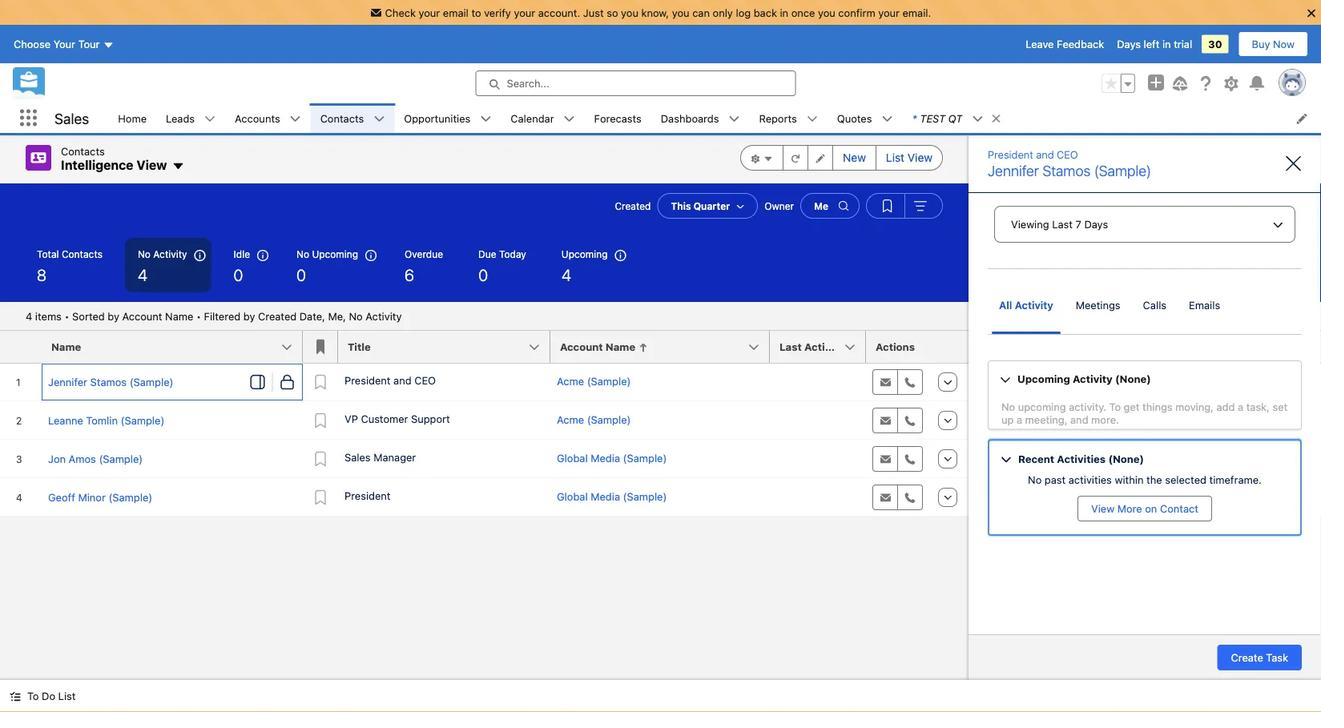 Task type: locate. For each thing, give the bounding box(es) containing it.
activities
[[1057, 453, 1106, 465]]

1 vertical spatial contacts
[[61, 145, 105, 157]]

0 horizontal spatial you
[[621, 6, 639, 18]]

email.
[[903, 6, 931, 18]]

0 vertical spatial last
[[1052, 218, 1073, 230]]

days left left
[[1117, 38, 1141, 50]]

back
[[754, 6, 777, 18]]

1 horizontal spatial to
[[1109, 400, 1121, 412]]

due
[[478, 248, 497, 260]]

you
[[621, 6, 639, 18], [672, 6, 690, 18], [818, 6, 836, 18]]

text default image inside contacts list item
[[374, 113, 385, 125]]

text default image inside dashboards list item
[[729, 113, 740, 125]]

the
[[1147, 474, 1162, 486]]

2 you from the left
[[672, 6, 690, 18]]

activity inside dropdown button
[[1073, 373, 1113, 385]]

contacts right total
[[62, 248, 103, 260]]

1 vertical spatial a
[[1017, 413, 1023, 425]]

stamos
[[1043, 162, 1091, 179]]

1 horizontal spatial 0
[[297, 265, 306, 284]]

1 horizontal spatial in
[[1163, 38, 1171, 50]]

your left email
[[419, 6, 440, 18]]

4 down no activity
[[138, 265, 148, 284]]

activity right all
[[1015, 299, 1054, 311]]

contacts right accounts list item at the top of page
[[320, 112, 364, 124]]

opportunities link
[[395, 103, 480, 133]]

2 your from the left
[[514, 6, 535, 18]]

upcoming up me,
[[312, 248, 358, 260]]

0 vertical spatial list
[[886, 151, 905, 164]]

new button
[[833, 145, 877, 171]]

me,
[[328, 310, 346, 322]]

so
[[607, 6, 618, 18]]

1 horizontal spatial a
[[1238, 400, 1244, 412]]

1 horizontal spatial last
[[1052, 218, 1073, 230]]

(none)
[[1115, 373, 1151, 385], [1109, 453, 1144, 465]]

1 vertical spatial and
[[394, 374, 412, 386]]

view down *
[[908, 151, 933, 164]]

quotes
[[837, 112, 872, 124]]

upcoming inside upcoming activity (none) dropdown button
[[1018, 373, 1070, 385]]

view inside group
[[908, 151, 933, 164]]

title
[[348, 341, 371, 353]]

a right add
[[1238, 400, 1244, 412]]

1 horizontal spatial name
[[165, 310, 193, 322]]

reports list item
[[750, 103, 828, 133]]

in right back
[[780, 6, 789, 18]]

no for no activity
[[138, 248, 151, 260]]

0 vertical spatial (none)
[[1115, 373, 1151, 385]]

calendar
[[511, 112, 554, 124]]

choose
[[14, 38, 51, 50]]

items
[[35, 310, 62, 322]]

to left 'do'
[[27, 690, 39, 702]]

create task group
[[1218, 645, 1302, 671]]

0 horizontal spatial name
[[51, 341, 81, 353]]

days
[[1117, 38, 1141, 50], [1085, 218, 1108, 230]]

created left date,
[[258, 310, 297, 322]]

1 vertical spatial to
[[27, 690, 39, 702]]

0 horizontal spatial to
[[27, 690, 39, 702]]

customer
[[361, 413, 408, 425]]

group down days left in trial
[[1102, 74, 1135, 93]]

text default image left *
[[882, 113, 893, 125]]

your
[[419, 6, 440, 18], [514, 6, 535, 18], [878, 6, 900, 18]]

1 horizontal spatial sales
[[345, 451, 371, 463]]

contacts list item
[[311, 103, 395, 133]]

no past activities within the selected timeframe.
[[1028, 474, 1262, 486]]

1 vertical spatial group
[[741, 145, 943, 171]]

1 horizontal spatial and
[[1036, 149, 1054, 161]]

your right verify
[[514, 6, 535, 18]]

activity left actions
[[805, 341, 844, 353]]

choose your tour button
[[13, 31, 115, 57]]

1 vertical spatial president
[[345, 374, 391, 386]]

4
[[138, 265, 148, 284], [562, 265, 571, 284], [26, 310, 32, 322]]

accounts
[[235, 112, 280, 124]]

1 by from the left
[[108, 310, 119, 322]]

text default image inside to do list button
[[10, 691, 21, 702]]

0 for no upcoming
[[297, 265, 306, 284]]

by right the filtered
[[243, 310, 255, 322]]

no left past
[[1028, 474, 1042, 486]]

and up vp customer support
[[394, 374, 412, 386]]

calls button
[[1132, 295, 1178, 334]]

1 vertical spatial days
[[1085, 218, 1108, 230]]

you right so
[[621, 6, 639, 18]]

0 down due
[[478, 265, 488, 284]]

2 horizontal spatial your
[[878, 6, 900, 18]]

0 horizontal spatial sales
[[54, 110, 89, 127]]

activity inside key performance indicators group
[[153, 248, 187, 260]]

no for no upcoming activity. to get things moving, add a task, set up a meeting, and more.
[[1002, 400, 1015, 412]]

by
[[108, 310, 119, 322], [243, 310, 255, 322]]

group down quotes
[[741, 145, 943, 171]]

text default image right account name
[[639, 343, 648, 353]]

list right 'new'
[[886, 151, 905, 164]]

created left this
[[615, 200, 651, 212]]

0 horizontal spatial ceo
[[414, 374, 436, 386]]

(none) up 'get'
[[1115, 373, 1151, 385]]

0 horizontal spatial and
[[394, 374, 412, 386]]

2 horizontal spatial 4
[[562, 265, 571, 284]]

and up stamos at the right of page
[[1036, 149, 1054, 161]]

0 vertical spatial ceo
[[1057, 149, 1078, 161]]

to up more.
[[1109, 400, 1121, 412]]

0 vertical spatial a
[[1238, 400, 1244, 412]]

(none) up within
[[1109, 453, 1144, 465]]

list
[[108, 103, 1321, 133]]

past
[[1045, 474, 1066, 486]]

upcoming activity (none)
[[1018, 373, 1151, 385]]

6
[[405, 265, 414, 284]]

0 horizontal spatial upcoming
[[312, 248, 358, 260]]

text default image inside "calendar" list item
[[564, 113, 575, 125]]

upcoming
[[1018, 400, 1066, 412]]

by right sorted
[[108, 310, 119, 322]]

0 horizontal spatial •
[[64, 310, 69, 322]]

activity up title
[[366, 310, 402, 322]]

0 vertical spatial group
[[1102, 74, 1135, 93]]

text default image inside 'opportunities' list item
[[480, 113, 491, 125]]

actions cell
[[866, 331, 930, 364]]

sales
[[54, 110, 89, 127], [345, 451, 371, 463]]

group
[[1102, 74, 1135, 93], [741, 145, 943, 171], [866, 193, 943, 219]]

1 horizontal spatial •
[[196, 310, 201, 322]]

moving,
[[1176, 400, 1214, 412]]

upcoming for upcoming activity (none)
[[1018, 373, 1070, 385]]

view down home
[[137, 157, 167, 173]]

3 cell from the top
[[770, 440, 866, 478]]

1 horizontal spatial your
[[514, 6, 535, 18]]

upcoming right today
[[562, 248, 608, 260]]

no right idle
[[297, 248, 309, 260]]

1 horizontal spatial view
[[908, 151, 933, 164]]

and down activity.
[[1071, 413, 1089, 425]]

leave feedback
[[1026, 38, 1104, 50]]

no for no upcoming
[[297, 248, 309, 260]]

1 vertical spatial ceo
[[414, 374, 436, 386]]

1 horizontal spatial you
[[672, 6, 690, 18]]

activity up activity.
[[1073, 373, 1113, 385]]

last
[[1052, 218, 1073, 230], [780, 341, 802, 353]]

2 horizontal spatial upcoming
[[1018, 373, 1070, 385]]

a
[[1238, 400, 1244, 412], [1017, 413, 1023, 425]]

text default image left reports
[[729, 113, 740, 125]]

created
[[615, 200, 651, 212], [258, 310, 297, 322]]

row number image
[[0, 331, 42, 363]]

list item containing *
[[903, 103, 1009, 133]]

text default image
[[991, 113, 1002, 124], [204, 113, 216, 125], [290, 113, 301, 125], [480, 113, 491, 125], [807, 113, 818, 125], [972, 113, 983, 125], [172, 160, 185, 173], [10, 691, 21, 702]]

1 vertical spatial last
[[780, 341, 802, 353]]

sales up "intelligence"
[[54, 110, 89, 127]]

emails button
[[1178, 295, 1232, 334]]

2 vertical spatial group
[[866, 193, 943, 219]]

2 horizontal spatial 0
[[478, 265, 488, 284]]

recent activities (none) button
[[990, 451, 1300, 466]]

last inside last activity button
[[780, 341, 802, 353]]

1 horizontal spatial list
[[886, 151, 905, 164]]

no right total contacts 8
[[138, 248, 151, 260]]

30
[[1209, 38, 1222, 50]]

1 horizontal spatial by
[[243, 310, 255, 322]]

text default image left opportunities link
[[374, 113, 385, 125]]

president down title
[[345, 374, 391, 386]]

timeframe.
[[1210, 474, 1262, 486]]

* test qt
[[912, 112, 963, 124]]

ceo for president and ceo jennifer stamos (sample)
[[1057, 149, 1078, 161]]

contacts inside total contacts 8
[[62, 248, 103, 260]]

search...
[[507, 77, 550, 89]]

0 horizontal spatial created
[[258, 310, 297, 322]]

important cell
[[303, 331, 338, 364]]

just
[[583, 6, 604, 18]]

1 you from the left
[[621, 6, 639, 18]]

days right 7 at the right top of page
[[1085, 218, 1108, 230]]

0 inside "due today 0"
[[478, 265, 488, 284]]

leads link
[[156, 103, 204, 133]]

list item
[[903, 103, 1009, 133]]

account name
[[560, 341, 636, 353]]

0 down no upcoming
[[297, 265, 306, 284]]

1 horizontal spatial ceo
[[1057, 149, 1078, 161]]

view left more
[[1091, 503, 1115, 515]]

1 cell from the top
[[770, 363, 866, 401]]

0 horizontal spatial your
[[419, 6, 440, 18]]

activity.
[[1069, 400, 1107, 412]]

1 vertical spatial created
[[258, 310, 297, 322]]

1 vertical spatial list
[[58, 690, 76, 702]]

ceo inside grid
[[414, 374, 436, 386]]

1 vertical spatial in
[[1163, 38, 1171, 50]]

1 vertical spatial sales
[[345, 451, 371, 463]]

action image
[[930, 331, 970, 363]]

in
[[780, 6, 789, 18], [1163, 38, 1171, 50]]

2 vertical spatial contacts
[[62, 248, 103, 260]]

you right once
[[818, 6, 836, 18]]

2 vertical spatial president
[[345, 490, 391, 502]]

1 horizontal spatial created
[[615, 200, 651, 212]]

text default image right 'calendar'
[[564, 113, 575, 125]]

president
[[988, 149, 1034, 161], [345, 374, 391, 386], [345, 490, 391, 502]]

accounts list item
[[225, 103, 311, 133]]

view for intelligence view
[[137, 157, 167, 173]]

0 down idle
[[234, 265, 243, 284]]

2 vertical spatial and
[[1071, 413, 1089, 425]]

contacts up "intelligence"
[[61, 145, 105, 157]]

contact
[[1160, 503, 1199, 515]]

list right 'do'
[[58, 690, 76, 702]]

due today 0
[[478, 248, 526, 284]]

text default image inside quotes list item
[[882, 113, 893, 125]]

reports
[[759, 112, 797, 124]]

1 horizontal spatial days
[[1117, 38, 1141, 50]]

in right left
[[1163, 38, 1171, 50]]

list
[[886, 151, 905, 164], [58, 690, 76, 702]]

accounts link
[[225, 103, 290, 133]]

upcoming up 'upcoming'
[[1018, 373, 1070, 385]]

text default image for calendar
[[564, 113, 575, 125]]

cell
[[770, 363, 866, 401], [770, 401, 866, 440], [770, 440, 866, 478], [770, 478, 866, 517]]

vp customer support
[[345, 413, 450, 425]]

and
[[1036, 149, 1054, 161], [394, 374, 412, 386], [1071, 413, 1089, 425]]

list inside button
[[58, 690, 76, 702]]

0 vertical spatial and
[[1036, 149, 1054, 161]]

0 vertical spatial president
[[988, 149, 1034, 161]]

0 horizontal spatial last
[[780, 341, 802, 353]]

to
[[472, 6, 481, 18]]

buy now
[[1252, 38, 1295, 50]]

account inside button
[[560, 341, 603, 353]]

emails
[[1189, 299, 1221, 311]]

sales left manager
[[345, 451, 371, 463]]

4 left items
[[26, 310, 32, 322]]

ceo inside president and ceo jennifer stamos (sample)
[[1057, 149, 1078, 161]]

0 vertical spatial sales
[[54, 110, 89, 127]]

opportunities list item
[[395, 103, 501, 133]]

a right up
[[1017, 413, 1023, 425]]

2 cell from the top
[[770, 401, 866, 440]]

ceo for president and ceo
[[414, 374, 436, 386]]

no inside no upcoming activity. to get things moving, add a task, set up a meeting, and more.
[[1002, 400, 1015, 412]]

0 vertical spatial contacts
[[320, 112, 364, 124]]

get
[[1124, 400, 1140, 412]]

3 0 from the left
[[478, 265, 488, 284]]

0 horizontal spatial 4
[[26, 310, 32, 322]]

no for no past activities within the selected timeframe.
[[1028, 474, 1042, 486]]

1 horizontal spatial 4
[[138, 265, 148, 284]]

*
[[912, 112, 917, 124]]

1 your from the left
[[419, 6, 440, 18]]

• left the filtered
[[196, 310, 201, 322]]

ceo up stamos at the right of page
[[1057, 149, 1078, 161]]

now
[[1273, 38, 1295, 50]]

1 horizontal spatial upcoming
[[562, 248, 608, 260]]

0 vertical spatial days
[[1117, 38, 1141, 50]]

activity for upcoming activity (none)
[[1073, 373, 1113, 385]]

grid
[[0, 331, 970, 518]]

0 horizontal spatial by
[[108, 310, 119, 322]]

group containing new
[[741, 145, 943, 171]]

recent activities (none)
[[1018, 453, 1144, 465]]

activity inside button
[[805, 341, 844, 353]]

group down list view button
[[866, 193, 943, 219]]

0 horizontal spatial a
[[1017, 413, 1023, 425]]

jennifer
[[988, 162, 1039, 179]]

1 vertical spatial (none)
[[1109, 453, 1144, 465]]

0 horizontal spatial view
[[137, 157, 167, 173]]

• right items
[[64, 310, 69, 322]]

president inside president and ceo jennifer stamos (sample)
[[988, 149, 1034, 161]]

0 vertical spatial to
[[1109, 400, 1121, 412]]

me
[[814, 200, 829, 212]]

to inside to do list button
[[27, 690, 39, 702]]

activity inside button
[[1015, 299, 1054, 311]]

1 0 from the left
[[234, 265, 243, 284]]

you left can
[[672, 6, 690, 18]]

no up up
[[1002, 400, 1015, 412]]

0 horizontal spatial 0
[[234, 265, 243, 284]]

activity left idle
[[153, 248, 187, 260]]

text default image for contacts
[[374, 113, 385, 125]]

0 horizontal spatial days
[[1085, 218, 1108, 230]]

0 vertical spatial account
[[122, 310, 162, 322]]

activities
[[1069, 474, 1112, 486]]

2 horizontal spatial you
[[818, 6, 836, 18]]

list inside button
[[886, 151, 905, 164]]

0 horizontal spatial list
[[58, 690, 76, 702]]

president down "sales manager"
[[345, 490, 391, 502]]

president for president
[[345, 490, 391, 502]]

2 0 from the left
[[297, 265, 306, 284]]

confirm
[[838, 6, 876, 18]]

1 horizontal spatial account
[[560, 341, 603, 353]]

home link
[[108, 103, 156, 133]]

text default image
[[374, 113, 385, 125], [564, 113, 575, 125], [729, 113, 740, 125], [882, 113, 893, 125], [639, 343, 648, 353]]

0 horizontal spatial account
[[122, 310, 162, 322]]

ceo down title button
[[414, 374, 436, 386]]

your left email.
[[878, 6, 900, 18]]

4 right "due today 0"
[[562, 265, 571, 284]]

sales for sales
[[54, 110, 89, 127]]

Activity Date Range, Viewing Last 7 Days button
[[994, 206, 1296, 243]]

name cell
[[42, 331, 313, 364]]

owner
[[765, 200, 794, 212]]

2 horizontal spatial and
[[1071, 413, 1089, 425]]

1 vertical spatial account
[[560, 341, 603, 353]]

2 horizontal spatial name
[[606, 341, 636, 353]]

and inside president and ceo jennifer stamos (sample)
[[1036, 149, 1054, 161]]

president up jennifer
[[988, 149, 1034, 161]]

0 horizontal spatial in
[[780, 6, 789, 18]]



Task type: describe. For each thing, give the bounding box(es) containing it.
1 • from the left
[[64, 310, 69, 322]]

leads list item
[[156, 103, 225, 133]]

trial
[[1174, 38, 1192, 50]]

log
[[736, 6, 751, 18]]

choose your tour
[[14, 38, 100, 50]]

forecasts link
[[585, 103, 651, 133]]

president for president and ceo
[[345, 374, 391, 386]]

task
[[1266, 652, 1289, 664]]

text default image inside leads list item
[[204, 113, 216, 125]]

3 you from the left
[[818, 6, 836, 18]]

tour
[[78, 38, 100, 50]]

verify
[[484, 6, 511, 18]]

things
[[1143, 400, 1173, 412]]

quarter
[[694, 200, 730, 212]]

all
[[999, 299, 1012, 311]]

to do list button
[[0, 680, 85, 712]]

0 vertical spatial created
[[615, 200, 651, 212]]

last activity cell
[[770, 331, 876, 364]]

activity for no activity
[[153, 248, 187, 260]]

and inside no upcoming activity. to get things moving, add a task, set up a meeting, and more.
[[1071, 413, 1089, 425]]

add
[[1217, 400, 1235, 412]]

quotes list item
[[828, 103, 903, 133]]

calendar link
[[501, 103, 564, 133]]

buy
[[1252, 38, 1270, 50]]

total
[[37, 248, 59, 260]]

no upcoming activity. to get things moving, add a task, set up a meeting, and more.
[[1002, 400, 1288, 425]]

upcoming for upcoming
[[562, 248, 608, 260]]

0 vertical spatial in
[[780, 6, 789, 18]]

list view button
[[876, 145, 943, 171]]

list containing home
[[108, 103, 1321, 133]]

viewing
[[1011, 218, 1049, 230]]

me button
[[801, 193, 860, 219]]

dashboards link
[[651, 103, 729, 133]]

days left in trial
[[1117, 38, 1192, 50]]

text default image inside accounts list item
[[290, 113, 301, 125]]

jennifer stamos (sample) link
[[988, 162, 1152, 179]]

feedback
[[1057, 38, 1104, 50]]

within
[[1115, 474, 1144, 486]]

account name cell
[[551, 331, 780, 364]]

overdue
[[405, 248, 443, 260]]

meetings
[[1076, 299, 1121, 311]]

3 your from the left
[[878, 6, 900, 18]]

activity for last activity
[[805, 341, 844, 353]]

0 for idle
[[234, 265, 243, 284]]

(none) for recent activities (none)
[[1109, 453, 1144, 465]]

no right me,
[[349, 310, 363, 322]]

create task
[[1231, 652, 1289, 664]]

calls
[[1143, 299, 1167, 311]]

name inside button
[[606, 341, 636, 353]]

name inside button
[[51, 341, 81, 353]]

search... button
[[476, 71, 796, 96]]

and for president and ceo jennifer stamos (sample)
[[1036, 149, 1054, 161]]

forecasts
[[594, 112, 642, 124]]

president for president and ceo jennifer stamos (sample)
[[988, 149, 1034, 161]]

cell for manager
[[770, 440, 866, 478]]

idle
[[234, 248, 250, 260]]

date,
[[300, 310, 325, 322]]

know,
[[641, 6, 669, 18]]

set
[[1273, 400, 1288, 412]]

president and ceo jennifer stamos (sample)
[[988, 149, 1152, 179]]

4 for no activity
[[138, 265, 148, 284]]

title cell
[[338, 331, 560, 364]]

sales for sales manager
[[345, 451, 371, 463]]

text default image inside account name button
[[639, 343, 648, 353]]

your
[[53, 38, 75, 50]]

check
[[385, 6, 416, 18]]

intelligence view
[[61, 157, 167, 173]]

buy now button
[[1238, 31, 1309, 57]]

email
[[443, 6, 469, 18]]

this
[[671, 200, 691, 212]]

last inside viewing last 7 days button
[[1052, 218, 1073, 230]]

create
[[1231, 652, 1263, 664]]

to do list
[[27, 690, 76, 702]]

leads
[[166, 112, 195, 124]]

2 by from the left
[[243, 310, 255, 322]]

upcoming activity (none) button
[[990, 372, 1301, 386]]

selected
[[1165, 474, 1207, 486]]

account.
[[538, 6, 580, 18]]

action cell
[[930, 331, 970, 364]]

sales manager
[[345, 451, 416, 463]]

up
[[1002, 413, 1014, 425]]

contacts link
[[311, 103, 374, 133]]

4 cell from the top
[[770, 478, 866, 517]]

task,
[[1247, 400, 1270, 412]]

view for list view
[[908, 151, 933, 164]]

and for president and ceo
[[394, 374, 412, 386]]

(none) for upcoming activity (none)
[[1115, 373, 1151, 385]]

key performance indicators group
[[0, 238, 969, 302]]

total contacts 8
[[37, 248, 103, 284]]

support
[[411, 413, 450, 425]]

text default image inside reports list item
[[807, 113, 818, 125]]

cell for and
[[770, 363, 866, 401]]

dashboards list item
[[651, 103, 750, 133]]

intelligence
[[61, 157, 133, 173]]

list view
[[886, 151, 933, 164]]

row number cell
[[0, 331, 42, 364]]

calendar list item
[[501, 103, 585, 133]]

last activity
[[780, 341, 844, 353]]

new
[[843, 151, 866, 164]]

2 horizontal spatial view
[[1091, 503, 1115, 515]]

to inside no upcoming activity. to get things moving, add a task, set up a meeting, and more.
[[1109, 400, 1121, 412]]

cell for customer
[[770, 401, 866, 440]]

overdue 6
[[405, 248, 443, 284]]

activity for all activity
[[1015, 299, 1054, 311]]

text default image for quotes
[[882, 113, 893, 125]]

grid containing name
[[0, 331, 970, 518]]

more.
[[1092, 413, 1119, 425]]

actions
[[876, 341, 915, 353]]

create task button
[[1218, 645, 1302, 671]]

reports link
[[750, 103, 807, 133]]

2 • from the left
[[196, 310, 201, 322]]

this quarter button
[[657, 193, 758, 219]]

account name button
[[551, 331, 770, 363]]

recent
[[1018, 453, 1055, 465]]

view more on contact button
[[1078, 496, 1212, 521]]

today
[[499, 248, 526, 260]]

viewing last 7 days
[[1011, 218, 1108, 230]]

4 items • sorted by account name • filtered by created date, me, no activity status
[[26, 310, 402, 322]]

days inside button
[[1085, 218, 1108, 230]]

4 for upcoming
[[562, 265, 571, 284]]

(sample)
[[1094, 162, 1152, 179]]

opportunities
[[404, 112, 471, 124]]

left
[[1144, 38, 1160, 50]]

last activity button
[[770, 331, 866, 363]]

quotes link
[[828, 103, 882, 133]]

leave
[[1026, 38, 1054, 50]]

contacts inside list item
[[320, 112, 364, 124]]

text default image for dashboards
[[729, 113, 740, 125]]



Task type: vqa. For each thing, say whether or not it's contained in the screenshot.
text default icon related to *
no



